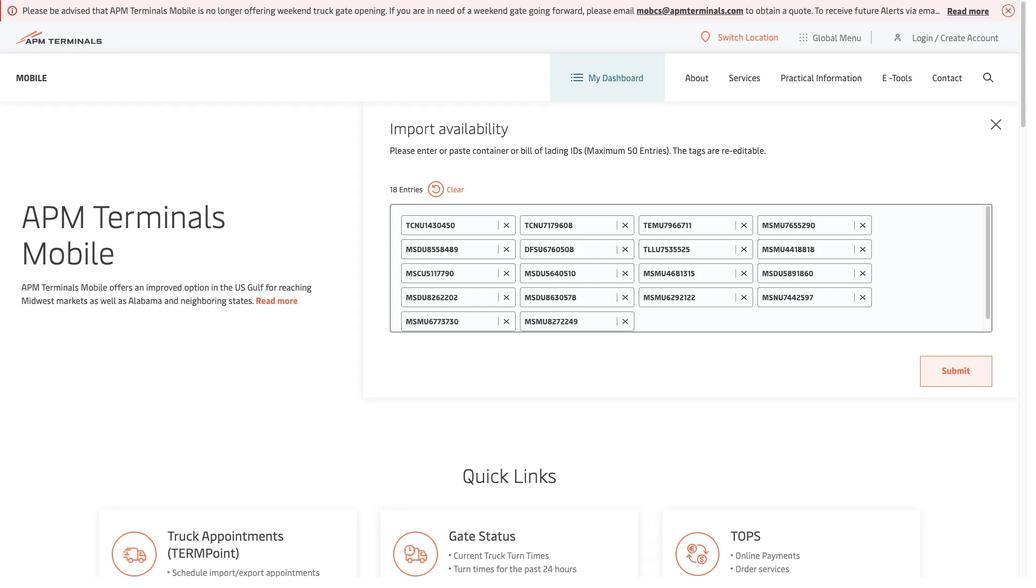 Task type: vqa. For each thing, say whether or not it's contained in the screenshot.
Vessel ETA
no



Task type: locate. For each thing, give the bounding box(es) containing it.
container
[[473, 144, 509, 156]]

0 horizontal spatial turn
[[454, 564, 471, 575]]

advised
[[61, 4, 90, 16]]

0 vertical spatial read
[[948, 5, 967, 16]]

as down offers
[[118, 295, 127, 307]]

1 vertical spatial terminals
[[93, 194, 226, 237]]

2 as from the left
[[118, 295, 127, 307]]

services
[[729, 72, 761, 83]]

0 vertical spatial truck
[[167, 528, 199, 545]]

turn down current
[[454, 564, 471, 575]]

0 horizontal spatial read more
[[256, 295, 298, 307]]

gate right truck
[[336, 4, 353, 16]]

orange club loyalty program - 56 image
[[112, 532, 157, 577]]

truck up times
[[485, 550, 506, 562]]

midwest
[[21, 295, 54, 307]]

2 vertical spatial terminals
[[41, 281, 79, 293]]

0 horizontal spatial as
[[90, 295, 98, 307]]

for up read more link
[[266, 281, 277, 293]]

please right forward,
[[587, 4, 612, 16]]

1 vertical spatial turn
[[454, 564, 471, 575]]

read for read more link
[[256, 295, 276, 307]]

Entered ID text field
[[406, 220, 495, 231], [525, 220, 614, 231], [406, 245, 495, 255], [644, 245, 733, 255], [762, 245, 852, 255], [406, 269, 495, 279], [525, 269, 614, 279], [406, 293, 495, 303], [525, 293, 614, 303], [644, 293, 733, 303], [406, 317, 495, 327]]

0 vertical spatial the
[[220, 281, 233, 293]]

0 horizontal spatial truck
[[167, 528, 199, 545]]

going
[[529, 4, 550, 16]]

(termpoint)
[[167, 545, 239, 562]]

please down import
[[390, 144, 415, 156]]

0 horizontal spatial weekend
[[277, 4, 311, 16]]

read for read more button
[[948, 5, 967, 16]]

18 entries
[[390, 184, 423, 195]]

1 horizontal spatial turn
[[508, 550, 525, 562]]

1 vertical spatial please
[[390, 144, 415, 156]]

read up login / create account
[[948, 5, 967, 16]]

are right you at the top of the page
[[413, 4, 425, 16]]

tops
[[731, 528, 761, 545]]

terminals for apm terminals mobile offers an improved option in the us gulf for reaching midwest markets as well as alabama and neighboring states.
[[41, 281, 79, 293]]

more down reaching
[[277, 295, 298, 307]]

quote. to
[[789, 4, 824, 16]]

0 horizontal spatial are
[[413, 4, 425, 16]]

for
[[266, 281, 277, 293], [497, 564, 508, 575]]

contact
[[933, 72, 963, 83]]

0 vertical spatial are
[[413, 4, 425, 16]]

1 vertical spatial of
[[535, 144, 543, 156]]

apm inside the apm terminals mobile
[[21, 194, 86, 237]]

turn up past
[[508, 550, 525, 562]]

switch location
[[718, 31, 779, 43]]

please
[[587, 4, 612, 16], [973, 4, 998, 16]]

1 vertical spatial in
[[211, 281, 218, 293]]

0 horizontal spatial for
[[266, 281, 277, 293]]

of right need
[[457, 4, 465, 16]]

1 vertical spatial read more
[[256, 295, 298, 307]]

services button
[[729, 54, 761, 102]]

are
[[413, 4, 425, 16], [708, 144, 720, 156]]

are left re-
[[708, 144, 720, 156]]

0 horizontal spatial please
[[22, 4, 48, 16]]

in left need
[[427, 4, 434, 16]]

switch
[[718, 31, 744, 43]]

email
[[614, 4, 635, 16], [919, 4, 940, 16]]

truck inside truck appointments (termpoint)
[[167, 528, 199, 545]]

my
[[589, 72, 600, 83]]

more
[[969, 5, 989, 16], [277, 295, 298, 307]]

login / create account
[[913, 31, 999, 43]]

1 horizontal spatial weekend
[[474, 4, 508, 16]]

read more
[[948, 5, 989, 16], [256, 295, 298, 307]]

weekend
[[277, 4, 311, 16], [474, 4, 508, 16]]

read down gulf
[[256, 295, 276, 307]]

global
[[813, 31, 838, 43]]

0 vertical spatial terminals
[[130, 4, 167, 16]]

that
[[92, 4, 108, 16]]

0 vertical spatial for
[[266, 281, 277, 293]]

apm inside the apm terminals mobile offers an improved option in the us gulf for reaching midwest markets as well as alabama and neighboring states.
[[21, 281, 40, 293]]

or left bill
[[511, 144, 519, 156]]

a right need
[[467, 4, 472, 16]]

for inside the apm terminals mobile offers an improved option in the us gulf for reaching midwest markets as well as alabama and neighboring states.
[[266, 281, 277, 293]]

weekend left truck
[[277, 4, 311, 16]]

1 horizontal spatial a
[[783, 4, 787, 16]]

1 horizontal spatial for
[[497, 564, 508, 575]]

apm for apm terminals mobile offers an improved option in the us gulf for reaching midwest markets as well as alabama and neighboring states.
[[21, 281, 40, 293]]

1 horizontal spatial email
[[919, 4, 940, 16]]

terminals for apm terminals mobile
[[93, 194, 226, 237]]

1 horizontal spatial the
[[510, 564, 523, 575]]

quick
[[463, 462, 509, 489]]

practical
[[781, 72, 814, 83]]

1 horizontal spatial or
[[511, 144, 519, 156]]

0 horizontal spatial in
[[211, 281, 218, 293]]

truck right the orange club loyalty program - 56 image
[[167, 528, 199, 545]]

0 horizontal spatial read
[[256, 295, 276, 307]]

read more for read more button
[[948, 5, 989, 16]]

2 vertical spatial apm
[[21, 281, 40, 293]]

global menu button
[[790, 21, 873, 53]]

a
[[467, 4, 472, 16], [783, 4, 787, 16]]

is
[[198, 4, 204, 16]]

more inside button
[[969, 5, 989, 16]]

more for read more button
[[969, 5, 989, 16]]

reaching
[[279, 281, 312, 293]]

2 horizontal spatial or
[[942, 4, 950, 16]]

0 horizontal spatial the
[[220, 281, 233, 293]]

be
[[50, 4, 59, 16]]

read inside button
[[948, 5, 967, 16]]

hours
[[555, 564, 577, 575]]

e
[[883, 72, 887, 83]]

1 vertical spatial more
[[277, 295, 298, 307]]

0 vertical spatial of
[[457, 4, 465, 16]]

apm terminals mobile offers an improved option in the us gulf for reaching midwest markets as well as alabama and neighboring states.
[[21, 281, 312, 307]]

tags
[[689, 144, 706, 156]]

submit button
[[920, 356, 993, 387]]

availability
[[439, 118, 509, 138]]

1 vertical spatial read
[[256, 295, 276, 307]]

read
[[948, 5, 967, 16], [256, 295, 276, 307]]

read more up login / create account
[[948, 5, 989, 16]]

current
[[454, 550, 483, 562]]

read more link
[[256, 295, 298, 307]]

switch location button
[[701, 31, 779, 43]]

more up the account
[[969, 5, 989, 16]]

0 vertical spatial more
[[969, 5, 989, 16]]

1 horizontal spatial gate
[[510, 4, 527, 16]]

appointments
[[201, 528, 283, 545]]

import availability
[[390, 118, 509, 138]]

0 horizontal spatial gate
[[336, 4, 353, 16]]

please left the be
[[22, 4, 48, 16]]

gate left going
[[510, 4, 527, 16]]

truck inside gate status current truck turn times turn times for the past 24 hours
[[485, 550, 506, 562]]

Entered ID text field
[[644, 220, 733, 231], [762, 220, 852, 231], [525, 245, 614, 255], [644, 269, 733, 279], [762, 269, 852, 279], [762, 293, 852, 303], [525, 317, 614, 327]]

of right bill
[[535, 144, 543, 156]]

status
[[479, 528, 516, 545]]

1 vertical spatial the
[[510, 564, 523, 575]]

mobcs@apmterminals.com link
[[637, 4, 744, 16]]

my dashboard
[[589, 72, 644, 83]]

via
[[906, 4, 917, 16]]

you
[[397, 4, 411, 16]]

please for please enter or paste container or bill of lading ids (maximum 50 entries). the tags are re-editable.
[[390, 144, 415, 156]]

or right the enter
[[439, 144, 447, 156]]

1 as from the left
[[90, 295, 98, 307]]

the left past
[[510, 564, 523, 575]]

terminals inside the apm terminals mobile
[[93, 194, 226, 237]]

2 weekend from the left
[[474, 4, 508, 16]]

the left us
[[220, 281, 233, 293]]

times
[[473, 564, 495, 575]]

2 a from the left
[[783, 4, 787, 16]]

editable.
[[733, 144, 766, 156]]

1 horizontal spatial truck
[[485, 550, 506, 562]]

0 vertical spatial turn
[[508, 550, 525, 562]]

1 horizontal spatial please
[[973, 4, 998, 16]]

practical information
[[781, 72, 862, 83]]

0 vertical spatial read more
[[948, 5, 989, 16]]

a right obtain
[[783, 4, 787, 16]]

as left "well"
[[90, 295, 98, 307]]

markets
[[56, 295, 88, 307]]

0 horizontal spatial of
[[457, 4, 465, 16]]

to
[[746, 4, 754, 16]]

1 horizontal spatial as
[[118, 295, 127, 307]]

the inside the apm terminals mobile offers an improved option in the us gulf for reaching midwest markets as well as alabama and neighboring states.
[[220, 281, 233, 293]]

alabama
[[128, 295, 162, 307]]

for right times
[[497, 564, 508, 575]]

an
[[135, 281, 144, 293]]

please left "close alert" image
[[973, 4, 998, 16]]

clear
[[447, 184, 464, 195]]

read more button
[[948, 4, 989, 17]]

0 horizontal spatial email
[[614, 4, 635, 16]]

1 vertical spatial truck
[[485, 550, 506, 562]]

0 vertical spatial in
[[427, 4, 434, 16]]

submit
[[942, 365, 971, 377]]

-
[[890, 72, 892, 83]]

1 vertical spatial are
[[708, 144, 720, 156]]

mobile
[[169, 4, 196, 16], [16, 71, 47, 83], [21, 231, 115, 273], [81, 281, 107, 293]]

1 email from the left
[[614, 4, 635, 16]]

in up neighboring in the bottom of the page
[[211, 281, 218, 293]]

1 vertical spatial apm
[[21, 194, 86, 237]]

gate status current truck turn times turn times for the past 24 hours
[[449, 528, 577, 575]]

terminals inside the apm terminals mobile offers an improved option in the us gulf for reaching midwest markets as well as alabama and neighboring states.
[[41, 281, 79, 293]]

0 horizontal spatial please
[[587, 4, 612, 16]]

(maximum
[[585, 144, 625, 156]]

entries
[[399, 184, 423, 195]]

1 vertical spatial for
[[497, 564, 508, 575]]

mobcs@apmterminals.com
[[637, 4, 744, 16]]

0 horizontal spatial more
[[277, 295, 298, 307]]

login
[[913, 31, 933, 43]]

1 horizontal spatial more
[[969, 5, 989, 16]]

1 horizontal spatial please
[[390, 144, 415, 156]]

mobile link
[[16, 71, 47, 84]]

1 horizontal spatial read more
[[948, 5, 989, 16]]

read more for read more link
[[256, 295, 298, 307]]

in inside the apm terminals mobile offers an improved option in the us gulf for reaching midwest markets as well as alabama and neighboring states.
[[211, 281, 218, 293]]

gate
[[449, 528, 476, 545]]

0 horizontal spatial a
[[467, 4, 472, 16]]

1 horizontal spatial read
[[948, 5, 967, 16]]

read more down reaching
[[256, 295, 298, 307]]

apm
[[110, 4, 128, 16], [21, 194, 86, 237], [21, 281, 40, 293]]

2 please from the left
[[973, 4, 998, 16]]

import
[[390, 118, 435, 138]]

in
[[427, 4, 434, 16], [211, 281, 218, 293]]

entries).
[[640, 144, 671, 156]]

0 vertical spatial please
[[22, 4, 48, 16]]

weekend right need
[[474, 4, 508, 16]]

or left 'sms,'
[[942, 4, 950, 16]]



Task type: describe. For each thing, give the bounding box(es) containing it.
close alert image
[[1002, 4, 1015, 17]]

1 horizontal spatial are
[[708, 144, 720, 156]]

opening.
[[355, 4, 387, 16]]

tools
[[892, 72, 912, 83]]

e -tools button
[[883, 54, 912, 102]]

if
[[389, 4, 395, 16]]

my dashboard button
[[571, 54, 644, 102]]

tops online payments order services
[[731, 528, 801, 575]]

truck appointments (termpoint) link
[[99, 511, 357, 578]]

2 gate from the left
[[510, 4, 527, 16]]

re-
[[722, 144, 733, 156]]

24
[[543, 564, 553, 575]]

please for please be advised that apm terminals mobile is no longer offering weekend truck gate opening. if you are in need of a weekend gate going forward, please email mobcs@apmterminals.com to obtain a quote. to receive future alerts via email or sms, please
[[22, 4, 48, 16]]

about
[[685, 72, 709, 83]]

mobile secondary image
[[72, 272, 259, 433]]

services
[[759, 564, 790, 575]]

1 please from the left
[[587, 4, 612, 16]]

location
[[746, 31, 779, 43]]

1 horizontal spatial of
[[535, 144, 543, 156]]

2 email from the left
[[919, 4, 940, 16]]

18
[[390, 184, 398, 195]]

enter
[[417, 144, 437, 156]]

Type or paste your IDs here text field
[[639, 312, 973, 331]]

links
[[514, 462, 557, 489]]

order
[[736, 564, 757, 575]]

truck appointments (termpoint)
[[167, 528, 283, 562]]

1 a from the left
[[467, 4, 472, 16]]

receive
[[826, 4, 853, 16]]

0 horizontal spatial or
[[439, 144, 447, 156]]

lading
[[545, 144, 569, 156]]

paste
[[449, 144, 471, 156]]

no
[[206, 4, 216, 16]]

offering
[[244, 4, 275, 16]]

for inside gate status current truck turn times turn times for the past 24 hours
[[497, 564, 508, 575]]

sms,
[[952, 4, 971, 16]]

/
[[935, 31, 939, 43]]

50
[[628, 144, 638, 156]]

1 weekend from the left
[[277, 4, 311, 16]]

need
[[436, 4, 455, 16]]

login / create account link
[[893, 21, 999, 53]]

information
[[816, 72, 862, 83]]

please be advised that apm terminals mobile is no longer offering weekend truck gate opening. if you are in need of a weekend gate going forward, please email mobcs@apmterminals.com to obtain a quote. to receive future alerts via email or sms, please
[[22, 4, 1000, 16]]

ids
[[571, 144, 582, 156]]

0 vertical spatial apm
[[110, 4, 128, 16]]

practical information button
[[781, 54, 862, 102]]

the inside gate status current truck turn times turn times for the past 24 hours
[[510, 564, 523, 575]]

1 gate from the left
[[336, 4, 353, 16]]

online
[[736, 550, 760, 562]]

truck
[[313, 4, 334, 16]]

quick links
[[463, 462, 557, 489]]

the
[[673, 144, 687, 156]]

option
[[184, 281, 209, 293]]

apm for apm terminals mobile
[[21, 194, 86, 237]]

e -tools
[[883, 72, 912, 83]]

bill
[[521, 144, 533, 156]]

alerts
[[881, 4, 904, 16]]

please enter or paste container or bill of lading ids (maximum 50 entries). the tags are re-editable.
[[390, 144, 766, 156]]

dashboard
[[603, 72, 644, 83]]

states.
[[229, 295, 254, 307]]

payments
[[763, 550, 801, 562]]

account
[[968, 31, 999, 43]]

longer
[[218, 4, 242, 16]]

well
[[100, 295, 116, 307]]

clear button
[[428, 181, 464, 197]]

times
[[527, 550, 549, 562]]

offers
[[109, 281, 133, 293]]

mobile inside the apm terminals mobile
[[21, 231, 115, 273]]

contact button
[[933, 54, 963, 102]]

apmt icon 100 image
[[676, 532, 721, 577]]

mobile inside the apm terminals mobile offers an improved option in the us gulf for reaching midwest markets as well as alabama and neighboring states.
[[81, 281, 107, 293]]

menu
[[840, 31, 862, 43]]

manager truck appointments - 53 image
[[394, 532, 439, 577]]

and
[[164, 295, 179, 307]]

past
[[525, 564, 541, 575]]

more for read more link
[[277, 295, 298, 307]]

neighboring
[[181, 295, 227, 307]]

gulf
[[247, 281, 264, 293]]

obtain
[[756, 4, 781, 16]]

1 horizontal spatial in
[[427, 4, 434, 16]]

future
[[855, 4, 879, 16]]



